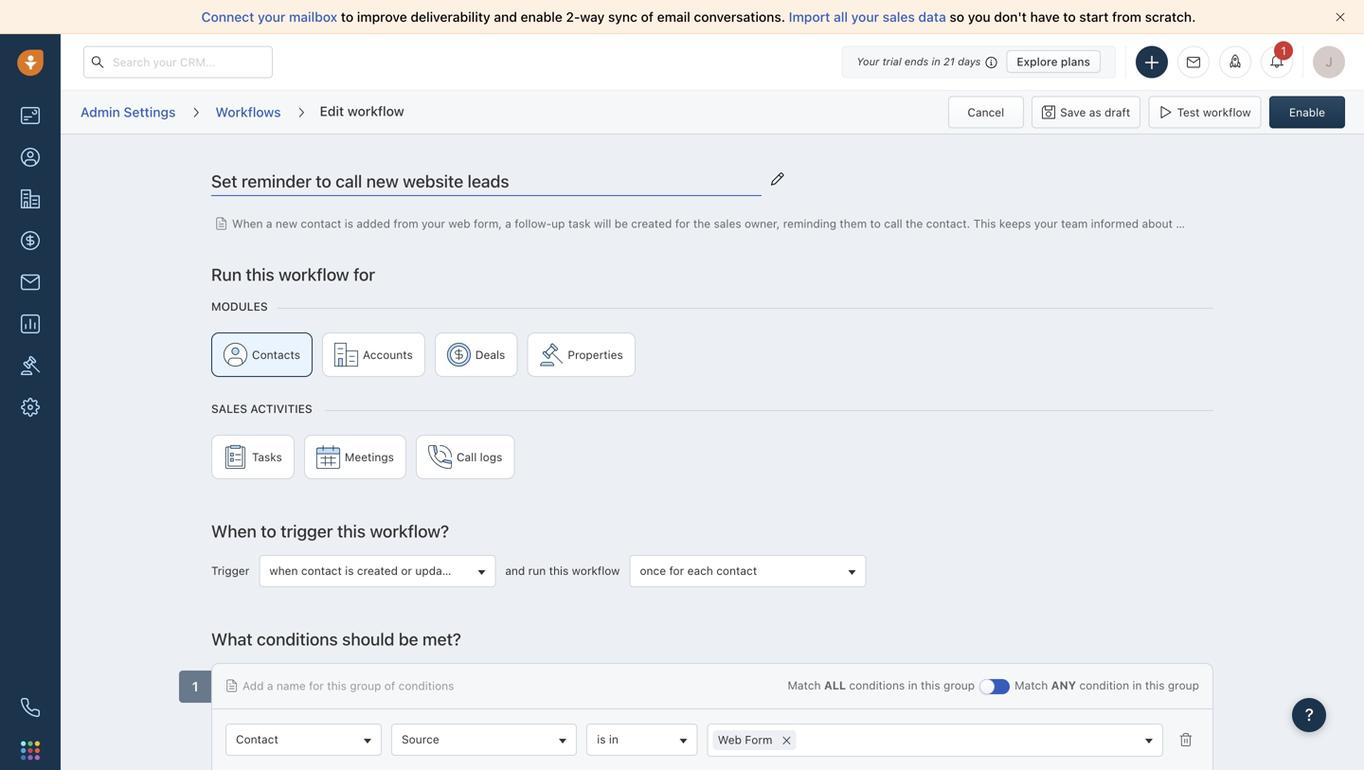 Task type: vqa. For each thing, say whether or not it's contained in the screenshot.
imported related to Imported by
no



Task type: describe. For each thing, give the bounding box(es) containing it.
draft
[[1105, 106, 1131, 119]]

to right mailbox
[[341, 9, 354, 25]]

in inside button
[[609, 733, 619, 746]]

in for your trial ends in 21 days
[[932, 55, 941, 68]]

test workflow
[[1177, 106, 1251, 119]]

match for match all conditions in this group
[[788, 679, 821, 692]]

deals button
[[435, 333, 518, 377]]

test workflow button
[[1149, 96, 1262, 128]]

form
[[745, 733, 773, 747]]

trigger
[[281, 521, 333, 542]]

contact
[[236, 733, 278, 746]]

your left team at the right of the page
[[1035, 217, 1058, 230]]

to left call
[[870, 217, 881, 230]]

workflows link
[[215, 97, 282, 127]]

team
[[1061, 217, 1088, 230]]

logs
[[480, 450, 503, 464]]

created inside button
[[357, 564, 398, 578]]

when
[[269, 564, 298, 578]]

sales
[[211, 402, 247, 416]]

so
[[950, 9, 965, 25]]

import
[[789, 9, 830, 25]]

a for when a new contact is added from your web form, a follow-up task will be created for the sales owner, reminding them to call the contact. this keeps your team informed about new contacts in the crm, and helps
[[266, 217, 272, 230]]

owner,
[[745, 217, 780, 230]]

for left owner,
[[675, 217, 690, 230]]

will
[[594, 217, 611, 230]]

edit
[[320, 103, 344, 119]]

each
[[688, 564, 713, 578]]

properties image
[[21, 356, 40, 375]]

as
[[1089, 106, 1102, 119]]

workflow?
[[370, 521, 449, 542]]

your
[[857, 55, 880, 68]]

contacts button
[[211, 333, 313, 377]]

group for modules
[[211, 333, 1214, 387]]

settings
[[124, 104, 176, 120]]

admin settings
[[81, 104, 176, 120]]

0 vertical spatial and
[[494, 9, 517, 25]]

improve
[[357, 9, 407, 25]]

properties
[[568, 348, 623, 361]]

contact button
[[226, 724, 382, 756]]

you
[[968, 9, 991, 25]]

connect your mailbox link
[[201, 9, 341, 25]]

2 horizontal spatial conditions
[[849, 679, 905, 692]]

add a name for this group of conditions
[[243, 679, 454, 693]]

explore
[[1017, 55, 1058, 68]]

have
[[1031, 9, 1060, 25]]

Search your CRM... text field
[[83, 46, 273, 78]]

meetings
[[345, 450, 394, 464]]

0 horizontal spatial conditions
[[257, 629, 338, 650]]

phone image
[[21, 698, 40, 717]]

1 the from the left
[[693, 217, 711, 230]]

your left mailbox
[[258, 9, 286, 25]]

run
[[528, 564, 546, 578]]

cancel button
[[948, 96, 1024, 128]]

1 vertical spatial and
[[1316, 217, 1336, 230]]

1
[[1281, 44, 1287, 57]]

1 new from the left
[[276, 217, 298, 230]]

reminding
[[783, 217, 837, 230]]

trigger
[[211, 564, 250, 578]]

data
[[919, 9, 946, 25]]

connect your mailbox to improve deliverability and enable 2-way sync of email conversations. import all your sales data so you don't have to start from scratch.
[[201, 9, 1196, 25]]

all
[[834, 9, 848, 25]]

21
[[944, 55, 955, 68]]

days
[[958, 55, 981, 68]]

when to trigger this workflow?
[[211, 521, 449, 542]]

edit workflow
[[320, 103, 404, 119]]

group for conditions in this group
[[944, 679, 975, 692]]

enable
[[1290, 106, 1326, 119]]

source button
[[391, 724, 577, 756]]

save
[[1060, 106, 1086, 119]]

for inside once for each contact "button"
[[669, 564, 684, 578]]

modules
[[211, 300, 268, 313]]

explore plans
[[1017, 55, 1091, 68]]

activities
[[251, 402, 312, 416]]

all
[[824, 679, 846, 692]]

informed
[[1091, 217, 1139, 230]]

for down added
[[353, 264, 375, 285]]

crm,
[[1284, 217, 1313, 230]]

up
[[552, 217, 565, 230]]

plans
[[1061, 55, 1091, 68]]

them
[[840, 217, 867, 230]]

1 horizontal spatial conditions
[[399, 679, 454, 693]]

2 the from the left
[[906, 217, 923, 230]]

group for condition in this group
[[1168, 679, 1200, 692]]

sales activities
[[211, 402, 312, 416]]

or
[[401, 564, 412, 578]]

add
[[243, 679, 264, 693]]

accounts button
[[322, 333, 425, 377]]

freshworks switcher image
[[21, 741, 40, 760]]

call
[[884, 217, 903, 230]]

is inside button
[[345, 564, 354, 578]]

call logs
[[457, 450, 503, 464]]

source
[[402, 733, 439, 746]]

a right form,
[[505, 217, 512, 230]]

web
[[718, 733, 742, 747]]

0 horizontal spatial sales
[[714, 217, 742, 230]]

updated
[[415, 564, 460, 578]]

1 horizontal spatial of
[[641, 9, 654, 25]]

way
[[580, 9, 605, 25]]

to left start
[[1063, 9, 1076, 25]]

Add workflow name text field
[[211, 168, 762, 196]]

don't
[[994, 9, 1027, 25]]



Task type: locate. For each thing, give the bounding box(es) containing it.
2 match from the left
[[1015, 679, 1048, 692]]

in for match any condition in this group
[[1133, 679, 1142, 692]]

conditions down met?
[[399, 679, 454, 693]]

0 horizontal spatial match
[[788, 679, 821, 692]]

workflow right run
[[279, 264, 349, 285]]

×
[[782, 729, 792, 750]]

be right will
[[615, 217, 628, 230]]

match any condition in this group
[[1015, 679, 1200, 692]]

enable button
[[1270, 96, 1346, 128]]

new
[[276, 217, 298, 230], [1176, 217, 1198, 230]]

0 vertical spatial from
[[1112, 9, 1142, 25]]

1 vertical spatial from
[[394, 217, 418, 230]]

and left run
[[505, 564, 525, 578]]

0 horizontal spatial new
[[276, 217, 298, 230]]

test
[[1177, 106, 1200, 119]]

conditions right all
[[849, 679, 905, 692]]

a
[[266, 217, 272, 230], [505, 217, 512, 230], [267, 679, 273, 693]]

3 the from the left
[[1264, 217, 1281, 230]]

of down should
[[385, 679, 395, 693]]

to left 'trigger'
[[261, 521, 276, 542]]

met?
[[423, 629, 461, 650]]

in for match all conditions in this group
[[908, 679, 918, 692]]

0 vertical spatial is
[[345, 217, 353, 230]]

1 horizontal spatial match
[[1015, 679, 1048, 692]]

0 horizontal spatial of
[[385, 679, 395, 693]]

admin settings link
[[80, 97, 177, 127]]

scratch.
[[1145, 9, 1196, 25]]

1 group from the top
[[211, 333, 1214, 387]]

0 vertical spatial created
[[631, 217, 672, 230]]

match left any
[[1015, 679, 1048, 692]]

contact left added
[[301, 217, 342, 230]]

this
[[974, 217, 996, 230]]

new up run this workflow for
[[276, 217, 298, 230]]

1 horizontal spatial group
[[944, 679, 975, 692]]

for right name
[[309, 679, 324, 693]]

1 horizontal spatial new
[[1176, 217, 1198, 230]]

admin
[[81, 104, 120, 120]]

contact.
[[926, 217, 971, 230]]

1 vertical spatial of
[[385, 679, 395, 693]]

phone element
[[11, 689, 49, 727]]

when for when a new contact is added from your web form, a follow-up task will be created for the sales owner, reminding them to call the contact. this keeps your team informed about new contacts in the crm, and helps
[[232, 217, 263, 230]]

contact inside "button"
[[717, 564, 757, 578]]

× button
[[777, 729, 796, 750]]

contacts
[[252, 348, 300, 361]]

should
[[342, 629, 395, 650]]

2 group from the top
[[211, 435, 1214, 489]]

your
[[258, 9, 286, 25], [852, 9, 879, 25], [422, 217, 445, 230], [1035, 217, 1058, 230]]

for left each
[[669, 564, 684, 578]]

is in
[[597, 733, 619, 746]]

created left or
[[357, 564, 398, 578]]

accounts
[[363, 348, 413, 361]]

when
[[232, 217, 263, 230], [211, 521, 257, 542]]

what's new image
[[1229, 54, 1242, 68]]

0 vertical spatial group
[[211, 333, 1214, 387]]

follow-
[[515, 217, 552, 230]]

is inside button
[[597, 733, 606, 746]]

explore plans link
[[1007, 50, 1101, 73]]

properties button
[[527, 333, 636, 377]]

workflow left once
[[572, 564, 620, 578]]

the left owner,
[[693, 217, 711, 230]]

the left crm,
[[1264, 217, 1281, 230]]

1 horizontal spatial sales
[[883, 9, 915, 25]]

group for sales activities
[[211, 435, 1214, 489]]

conditions up name
[[257, 629, 338, 650]]

of right sync
[[641, 9, 654, 25]]

the right call
[[906, 217, 923, 230]]

0 vertical spatial be
[[615, 217, 628, 230]]

your trial ends in 21 days
[[857, 55, 981, 68]]

2 new from the left
[[1176, 217, 1198, 230]]

helps
[[1339, 217, 1364, 230]]

1 link
[[1261, 41, 1293, 78]]

a for add a name for this group of conditions
[[267, 679, 273, 693]]

and left enable
[[494, 9, 517, 25]]

and
[[494, 9, 517, 25], [1316, 217, 1336, 230], [505, 564, 525, 578]]

match left all
[[788, 679, 821, 692]]

sync
[[608, 9, 638, 25]]

is in button
[[587, 724, 698, 756]]

contact for once
[[717, 564, 757, 578]]

1 vertical spatial sales
[[714, 217, 742, 230]]

0 vertical spatial of
[[641, 9, 654, 25]]

1 vertical spatial be
[[399, 629, 418, 650]]

created
[[631, 217, 672, 230], [357, 564, 398, 578]]

when up run
[[232, 217, 263, 230]]

new right about
[[1176, 217, 1198, 230]]

from
[[1112, 9, 1142, 25], [394, 217, 418, 230]]

1 horizontal spatial be
[[615, 217, 628, 230]]

your right 'all'
[[852, 9, 879, 25]]

call
[[457, 450, 477, 464]]

is
[[345, 217, 353, 230], [345, 564, 354, 578], [597, 733, 606, 746]]

1 horizontal spatial created
[[631, 217, 672, 230]]

workflows
[[215, 104, 281, 120]]

any
[[1051, 679, 1077, 692]]

when contact is created or updated
[[269, 564, 460, 578]]

1 vertical spatial created
[[357, 564, 398, 578]]

name
[[277, 679, 306, 693]]

save as draft button
[[1032, 96, 1141, 128]]

a up run this workflow for
[[266, 217, 272, 230]]

when up trigger
[[211, 521, 257, 542]]

run this workflow for
[[211, 264, 375, 285]]

ends
[[905, 55, 929, 68]]

0 horizontal spatial group
[[350, 679, 381, 693]]

0 vertical spatial sales
[[883, 9, 915, 25]]

and left helps
[[1316, 217, 1336, 230]]

in
[[932, 55, 941, 68], [1251, 217, 1261, 230], [908, 679, 918, 692], [1133, 679, 1142, 692], [609, 733, 619, 746]]

workflow
[[348, 103, 404, 119], [1203, 106, 1251, 119], [279, 264, 349, 285], [572, 564, 620, 578]]

match all conditions in this group
[[788, 679, 975, 692]]

1 horizontal spatial from
[[1112, 9, 1142, 25]]

when a new contact is added from your web form, a follow-up task will be created for the sales owner, reminding them to call the contact. this keeps your team informed about new contacts in the crm, and helps
[[232, 217, 1364, 230]]

workflow right 'edit'
[[348, 103, 404, 119]]

workflow right test
[[1203, 106, 1251, 119]]

contact inside button
[[301, 564, 342, 578]]

your left web
[[422, 217, 445, 230]]

be
[[615, 217, 628, 230], [399, 629, 418, 650]]

the
[[693, 217, 711, 230], [906, 217, 923, 230], [1264, 217, 1281, 230]]

once for each contact
[[640, 564, 757, 578]]

contact
[[301, 217, 342, 230], [301, 564, 342, 578], [717, 564, 757, 578]]

added
[[357, 217, 390, 230]]

sales left owner,
[[714, 217, 742, 230]]

for
[[675, 217, 690, 230], [353, 264, 375, 285], [669, 564, 684, 578], [309, 679, 324, 693]]

sales left data
[[883, 9, 915, 25]]

form,
[[474, 217, 502, 230]]

what conditions should be met?
[[211, 629, 461, 650]]

group containing contacts
[[211, 333, 1214, 387]]

contact right each
[[717, 564, 757, 578]]

1 vertical spatial when
[[211, 521, 257, 542]]

when for when to trigger this workflow?
[[211, 521, 257, 542]]

tasks
[[252, 450, 282, 464]]

save as draft
[[1060, 106, 1131, 119]]

be left met?
[[399, 629, 418, 650]]

start
[[1080, 9, 1109, 25]]

1 horizontal spatial the
[[906, 217, 923, 230]]

connect
[[201, 9, 254, 25]]

contacts
[[1201, 217, 1248, 230]]

web form
[[718, 733, 773, 747]]

conversations.
[[694, 9, 786, 25]]

once
[[640, 564, 666, 578]]

a right add
[[267, 679, 273, 693]]

mailbox
[[289, 9, 337, 25]]

web
[[449, 217, 471, 230]]

email
[[657, 9, 691, 25]]

match for match any condition in this group
[[1015, 679, 1048, 692]]

task
[[568, 217, 591, 230]]

sales
[[883, 9, 915, 25], [714, 217, 742, 230]]

group
[[211, 333, 1214, 387], [211, 435, 1214, 489]]

1 match from the left
[[788, 679, 821, 692]]

0 horizontal spatial the
[[693, 217, 711, 230]]

from right start
[[1112, 9, 1142, 25]]

0 horizontal spatial be
[[399, 629, 418, 650]]

0 vertical spatial when
[[232, 217, 263, 230]]

about
[[1142, 217, 1173, 230]]

deliverability
[[411, 9, 491, 25]]

0 horizontal spatial created
[[357, 564, 398, 578]]

2 vertical spatial and
[[505, 564, 525, 578]]

2 horizontal spatial the
[[1264, 217, 1281, 230]]

2 horizontal spatial group
[[1168, 679, 1200, 692]]

conditions
[[257, 629, 338, 650], [849, 679, 905, 692], [399, 679, 454, 693]]

contact for when
[[301, 217, 342, 230]]

1 vertical spatial group
[[211, 435, 1214, 489]]

created right will
[[631, 217, 672, 230]]

2 vertical spatial is
[[597, 733, 606, 746]]

0 horizontal spatial from
[[394, 217, 418, 230]]

1 vertical spatial is
[[345, 564, 354, 578]]

trial
[[883, 55, 902, 68]]

close image
[[1336, 12, 1346, 22]]

workflow inside 'button'
[[1203, 106, 1251, 119]]

match
[[788, 679, 821, 692], [1015, 679, 1048, 692]]

group containing tasks
[[211, 435, 1214, 489]]

from right added
[[394, 217, 418, 230]]

enable
[[521, 9, 563, 25]]

contact right when at the left bottom
[[301, 564, 342, 578]]



